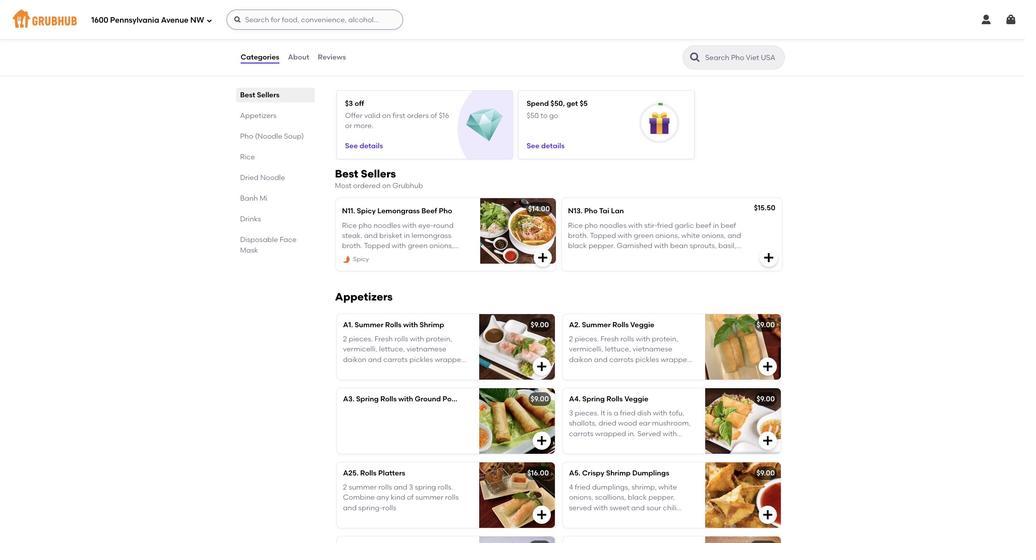 Task type: describe. For each thing, give the bounding box(es) containing it.
2 horizontal spatial onions,
[[702, 232, 726, 240]]

basil,
[[719, 242, 737, 250]]

appetizers tab
[[240, 111, 311, 121]]

sellers for best sellers
[[257, 91, 280, 99]]

banh mi
[[240, 194, 268, 203]]

wrapped for a2. summer rolls veggie
[[661, 356, 692, 364]]

0 vertical spatial shrimp
[[420, 321, 444, 329]]

(noodle
[[255, 132, 282, 141]]

disposable
[[240, 236, 278, 244]]

hoisin
[[623, 252, 643, 261]]

spring-
[[358, 504, 383, 513]]

to
[[541, 111, 548, 120]]

best sellers tab
[[240, 90, 311, 100]]

a4.
[[569, 395, 581, 404]]

$9.00 for a5. crispy shrimp dumplings
[[757, 469, 775, 478]]

off
[[355, 99, 364, 108]]

nw
[[190, 15, 204, 25]]

any
[[377, 494, 389, 502]]

kind
[[391, 494, 405, 502]]

chili
[[663, 504, 677, 513]]

pickles for with
[[410, 356, 433, 364]]

it
[[601, 409, 605, 418]]

see for $50 to go
[[527, 142, 540, 150]]

with inside the 4 fried dumplings, shrimp, white onions, scallions, black pepper, served with sweet and sour chili sauce
[[594, 504, 608, 513]]

pennsylvania
[[110, 15, 159, 25]]

3 pieces. it is a fried dish with tofu, shallots, dried wood ear mushroom, carrots wrapped in. served with sweet and sour sauce
[[569, 409, 691, 449]]

or
[[345, 122, 352, 130]]

and up kind
[[394, 483, 408, 492]]

ear
[[639, 420, 651, 428]]

1 horizontal spatial onions,
[[656, 232, 680, 240]]

in inside rice pho noodles with stir-fried garlic beef in beef broth. topped with green onions, white onions, and black pepper. garnished with bean sprouts, basil, lime, jalapeños, hoisin & sriracha sauce on the side.
[[713, 221, 719, 230]]

about button
[[288, 39, 310, 76]]

lettuce, for veggie
[[605, 345, 631, 354]]

see details for offer valid on first orders of $16 or more.
[[345, 142, 383, 150]]

mi
[[354, 20, 361, 27]]

$14.00
[[528, 205, 550, 214]]

peanut for a2. summer rolls veggie
[[657, 366, 682, 374]]

garnished
[[617, 242, 653, 250]]

reviews
[[318, 53, 346, 61]]

pickup 1.9 mi • 10–20 min
[[345, 11, 396, 27]]

n13. pho tai lan
[[568, 207, 624, 216]]

1 beef from the left
[[696, 221, 712, 230]]

sriracha
[[652, 252, 680, 261]]

pork
[[443, 395, 459, 404]]

served
[[569, 504, 592, 513]]

avenue
[[161, 15, 189, 25]]

see for offer valid on first orders of $16 or more.
[[345, 142, 358, 150]]

face
[[280, 236, 297, 244]]

2 summer rolls and 3 spring rolls. combine any kind of summer rolls and spring-rolls
[[343, 483, 459, 513]]

sauce up the 'a3.'
[[343, 376, 364, 385]]

protein, for a2. summer rolls veggie
[[652, 335, 678, 344]]

1 horizontal spatial pho
[[439, 207, 452, 216]]

dried noodle tab
[[240, 173, 311, 183]]

a3. spring rolls with ground pork
[[343, 395, 459, 404]]

sour inside 3 pieces. it is a fried dish with tofu, shallots, dried wood ear mushroom, carrots wrapped in. served with sweet and sour sauce
[[606, 440, 621, 449]]

svg image for 4 fried dumplings, shrimp, white onions, scallions, black pepper, served with sweet and sour chili sauce
[[762, 509, 774, 521]]

a1.
[[343, 321, 353, 329]]

search icon image
[[689, 51, 702, 64]]

served for a1. summer rolls with shrimp
[[389, 366, 413, 374]]

platters
[[378, 469, 405, 478]]

on inside rice pho noodles with stir-fried garlic beef in beef broth. topped with green onions, white onions, and black pepper. garnished with bean sprouts, basil, lime, jalapeños, hoisin & sriracha sauce on the side.
[[704, 252, 713, 261]]

2 beef from the left
[[721, 221, 736, 230]]

shallots,
[[569, 420, 597, 428]]

n11. spicy lemongrass beef pho
[[342, 207, 452, 216]]

3 inside 2 summer rolls and 3 spring rolls. combine any kind of summer rolls and spring-rolls
[[409, 483, 413, 492]]

best sellers most ordered on grubhub
[[335, 168, 423, 190]]

sour inside the 4 fried dumplings, shrimp, white onions, scallions, black pepper, served with sweet and sour chili sauce
[[647, 504, 661, 513]]

a2. summer rolls veggie image
[[706, 314, 781, 380]]

30–45
[[268, 20, 285, 27]]

rolls down any
[[383, 504, 396, 513]]

4 fried dumplings, shrimp, white onions, scallions, black pepper, served with sweet and sour chili sauce
[[569, 483, 677, 523]]

disposable face mask
[[240, 236, 297, 255]]

ground
[[415, 395, 441, 404]]

vietnamese for with
[[407, 345, 447, 354]]

2 pieces. fresh rolls with protein, vermicelli, lettuce, vietnamese daikon and carrots pickles wrapped in rice paper. served with peanut sauce for veggie
[[569, 335, 692, 385]]

n13.
[[568, 207, 583, 216]]

rolls down a1. summer rolls with shrimp
[[395, 335, 408, 344]]

appetizers inside appetizers "tab"
[[240, 112, 277, 120]]

2 for a1. summer rolls with shrimp
[[343, 335, 347, 344]]

Search for food, convenience, alcohol... search field
[[226, 10, 403, 30]]

dried noodle
[[240, 174, 285, 182]]

rolls for a3.
[[381, 395, 397, 404]]

wrapped for a1. summer rolls with shrimp
[[435, 356, 466, 364]]

is
[[607, 409, 612, 418]]

broth.
[[568, 232, 589, 240]]

bean
[[670, 242, 688, 250]]

sweet inside 3 pieces. it is a fried dish with tofu, shallots, dried wood ear mushroom, carrots wrapped in. served with sweet and sour sauce
[[569, 440, 589, 449]]

n11.
[[342, 207, 355, 216]]

delivery
[[271, 11, 295, 18]]

black inside the 4 fried dumplings, shrimp, white onions, scallions, black pepper, served with sweet and sour chili sauce
[[628, 494, 647, 502]]

a3. spring rolls with ground pork image
[[479, 388, 555, 454]]

tai
[[599, 207, 610, 216]]

$9.00 for a1. summer rolls with shrimp
[[531, 321, 549, 329]]

pepper.
[[589, 242, 615, 250]]

lime,
[[568, 252, 585, 261]]

go
[[549, 111, 558, 120]]

lettuce, for with
[[379, 345, 405, 354]]

on for off
[[382, 111, 391, 120]]

a25.
[[343, 469, 359, 478]]

crispy
[[582, 469, 605, 478]]

banh
[[240, 194, 258, 203]]

and inside 3 pieces. it is a fried dish with tofu, shallots, dried wood ear mushroom, carrots wrapped in. served with sweet and sour sauce
[[591, 440, 605, 449]]

rolls right a25.
[[360, 469, 377, 478]]

spring for a4.
[[583, 395, 605, 404]]

a3.
[[343, 395, 355, 404]]

carrots for with
[[383, 356, 408, 364]]

spend
[[527, 99, 549, 108]]

pieces. for a2.
[[575, 335, 599, 344]]

vietnamese for veggie
[[633, 345, 673, 354]]

stir-
[[645, 221, 658, 230]]

a10. combo platters image
[[706, 537, 781, 544]]

scallions,
[[595, 494, 626, 502]]

summer for a2.
[[582, 321, 611, 329]]

a8. summer rolls w/ grilled lemongrass chicken image
[[479, 537, 555, 544]]

pieces. for a1.
[[349, 335, 373, 344]]

valid
[[364, 111, 381, 120]]

rice tab
[[240, 152, 311, 163]]

paper. for a2.
[[591, 366, 614, 374]]

svg image for rice pho noodles with stir-fried garlic beef in beef broth. topped with green onions, white onions, and black pepper. garnished with bean sprouts, basil, lime, jalapeños, hoisin & sriracha sauce on the side.
[[763, 252, 775, 264]]

4
[[569, 483, 573, 492]]

1600 pennsylvania avenue nw
[[91, 15, 204, 25]]

a1. summer rolls with shrimp image
[[479, 314, 555, 380]]

min inside the delivery 30–45 min
[[287, 20, 298, 27]]

the
[[714, 252, 726, 261]]

dried
[[240, 174, 259, 182]]

noodle
[[260, 174, 285, 182]]

$3
[[345, 99, 353, 108]]

fried inside the 4 fried dumplings, shrimp, white onions, scallions, black pepper, served with sweet and sour chili sauce
[[575, 483, 591, 492]]

more.
[[354, 122, 374, 130]]

ordered
[[353, 182, 381, 190]]

1 vertical spatial spicy
[[353, 256, 369, 263]]

tofu,
[[669, 409, 685, 418]]

$9.00 for a2. summer rolls veggie
[[757, 321, 775, 329]]

rolls for a2.
[[613, 321, 629, 329]]

a25. rolls platters
[[343, 469, 405, 478]]

rice for rice
[[240, 153, 255, 161]]

delivery 30–45 min
[[268, 11, 298, 27]]



Task type: vqa. For each thing, say whether or not it's contained in the screenshot.
Spring to the right
yes



Task type: locate. For each thing, give the bounding box(es) containing it.
rice up a4.
[[577, 366, 590, 374]]

see details down more.
[[345, 142, 383, 150]]

in up the 'a3.'
[[343, 366, 349, 374]]

n11. spicy lemongrass beef pho image
[[480, 199, 556, 264]]

sauce down served
[[569, 514, 590, 523]]

best up most on the top of the page
[[335, 168, 358, 180]]

spring
[[415, 483, 436, 492]]

and down dried
[[591, 440, 605, 449]]

2 see details from the left
[[527, 142, 565, 150]]

lan
[[611, 207, 624, 216]]

onions, up bean
[[656, 232, 680, 240]]

and inside the 4 fried dumplings, shrimp, white onions, scallions, black pepper, served with sweet and sour chili sauce
[[632, 504, 645, 513]]

0 horizontal spatial rice
[[240, 153, 255, 161]]

best sellers
[[240, 91, 280, 99]]

pho right beef
[[439, 207, 452, 216]]

in.
[[628, 430, 636, 438]]

pepper,
[[649, 494, 675, 502]]

rice up the 'a3.'
[[351, 366, 364, 374]]

2 fresh from the left
[[601, 335, 619, 344]]

in up a4.
[[569, 366, 575, 374]]

1 vertical spatial sellers
[[361, 168, 396, 180]]

0 horizontal spatial 2 pieces. fresh rolls with protein, vermicelli, lettuce, vietnamese daikon and carrots pickles wrapped in rice paper. served with peanut sauce
[[343, 335, 466, 385]]

0 horizontal spatial daikon
[[343, 356, 366, 364]]

1 spring from the left
[[356, 395, 379, 404]]

onions, inside the 4 fried dumplings, shrimp, white onions, scallions, black pepper, served with sweet and sour chili sauce
[[569, 494, 594, 502]]

Search Pho Viet USA search field
[[705, 53, 782, 63]]

1 horizontal spatial black
[[628, 494, 647, 502]]

1 lettuce, from the left
[[379, 345, 405, 354]]

svg image
[[537, 252, 549, 264], [763, 252, 775, 264], [762, 361, 774, 373], [762, 509, 774, 521]]

2 peanut from the left
[[657, 366, 682, 374]]

lemongrass
[[378, 207, 420, 216]]

green
[[634, 232, 654, 240]]

fried left garlic
[[658, 221, 673, 230]]

1 peanut from the left
[[431, 366, 455, 374]]

1 min from the left
[[287, 20, 298, 27]]

and down the combine
[[343, 504, 357, 513]]

daikon for a1.
[[343, 356, 366, 364]]

spring
[[356, 395, 379, 404], [583, 395, 605, 404]]

0 horizontal spatial spring
[[356, 395, 379, 404]]

dried
[[599, 420, 617, 428]]

2 horizontal spatial in
[[713, 221, 719, 230]]

beef right garlic
[[696, 221, 712, 230]]

1 summer from the left
[[355, 321, 384, 329]]

1 horizontal spatial rice
[[568, 221, 583, 230]]

appetizers up a1.
[[335, 291, 393, 303]]

min inside pickup 1.9 mi • 10–20 min
[[385, 20, 396, 27]]

promo image
[[466, 107, 503, 144]]

2 pieces. fresh rolls with protein, vermicelli, lettuce, vietnamese daikon and carrots pickles wrapped in rice paper. served with peanut sauce for with
[[343, 335, 466, 385]]

a4. spring rolls veggie image
[[706, 388, 781, 454]]

fresh down a1. summer rolls with shrimp
[[375, 335, 393, 344]]

sellers inside best sellers most ordered on grubhub
[[361, 168, 396, 180]]

sauce inside 3 pieces. it is a fried dish with tofu, shallots, dried wood ear mushroom, carrots wrapped in. served with sweet and sour sauce
[[623, 440, 643, 449]]

sellers
[[257, 91, 280, 99], [361, 168, 396, 180]]

rice for rice pho noodles with stir-fried garlic beef in beef broth. topped with green onions, white onions, and black pepper. garnished with bean sprouts, basil, lime, jalapeños, hoisin & sriracha sauce on the side.
[[568, 221, 583, 230]]

on
[[382, 111, 391, 120], [382, 182, 391, 190], [704, 252, 713, 261]]

best up appetizers "tab"
[[240, 91, 255, 99]]

vermicelli, for a2.
[[569, 345, 604, 354]]

sellers inside tab
[[257, 91, 280, 99]]

see details button down to
[[527, 137, 565, 155]]

and up the basil,
[[728, 232, 741, 240]]

spicy right spicy icon
[[353, 256, 369, 263]]

0 horizontal spatial pickles
[[410, 356, 433, 364]]

svg image
[[981, 14, 993, 26], [1005, 14, 1017, 26], [233, 16, 242, 24], [206, 17, 212, 23], [536, 361, 548, 373], [536, 435, 548, 447], [762, 435, 774, 447], [536, 509, 548, 521]]

fresh down a2. summer rolls veggie
[[601, 335, 619, 344]]

fresh for veggie
[[601, 335, 619, 344]]

details for $50 to go
[[541, 142, 565, 150]]

$9.00 for a4. spring rolls veggie
[[757, 395, 775, 404]]

1 horizontal spatial carrots
[[569, 430, 594, 438]]

0 horizontal spatial pho
[[240, 132, 253, 141]]

sour down pepper,
[[647, 504, 661, 513]]

1 vertical spatial black
[[628, 494, 647, 502]]

2 horizontal spatial pho
[[584, 207, 598, 216]]

sour
[[606, 440, 621, 449], [647, 504, 661, 513]]

best inside tab
[[240, 91, 255, 99]]

min right '10–20'
[[385, 20, 396, 27]]

offer
[[345, 111, 363, 120]]

rice for a1.
[[351, 366, 364, 374]]

pieces. down a1.
[[349, 335, 373, 344]]

fried for appetizers
[[620, 409, 636, 418]]

a5. crispy shrimp dumplings image
[[706, 463, 781, 528]]

of inside $3 off offer valid on first orders of $16 or more.
[[431, 111, 437, 120]]

0 horizontal spatial onions,
[[569, 494, 594, 502]]

a5. crispy shrimp dumplings
[[569, 469, 670, 478]]

1 paper. from the left
[[365, 366, 388, 374]]

details down go
[[541, 142, 565, 150]]

and down shrimp,
[[632, 504, 645, 513]]

peanut up tofu,
[[657, 366, 682, 374]]

peanut up pork
[[431, 366, 455, 374]]

served down ear
[[638, 430, 661, 438]]

best for best sellers most ordered on grubhub
[[335, 168, 358, 180]]

0 horizontal spatial in
[[343, 366, 349, 374]]

0 horizontal spatial see
[[345, 142, 358, 150]]

1 horizontal spatial summer
[[416, 494, 444, 502]]

rolls left ground
[[381, 395, 397, 404]]

1 see details from the left
[[345, 142, 383, 150]]

veggie for protein,
[[631, 321, 655, 329]]

lettuce, down a2. summer rolls veggie
[[605, 345, 631, 354]]

1 horizontal spatial white
[[682, 232, 700, 240]]

1 horizontal spatial wrapped
[[595, 430, 626, 438]]

served up a3. spring rolls with ground pork
[[389, 366, 413, 374]]

1 see details button from the left
[[345, 137, 383, 155]]

2 protein, from the left
[[652, 335, 678, 344]]

in for a1. summer rolls with shrimp
[[343, 366, 349, 374]]

daikon for a2.
[[569, 356, 593, 364]]

2 details from the left
[[541, 142, 565, 150]]

black inside rice pho noodles with stir-fried garlic beef in beef broth. topped with green onions, white onions, and black pepper. garnished with bean sprouts, basil, lime, jalapeños, hoisin & sriracha sauce on the side.
[[568, 242, 587, 250]]

in
[[713, 221, 719, 230], [343, 366, 349, 374], [569, 366, 575, 374]]

min down delivery
[[287, 20, 298, 27]]

onions,
[[656, 232, 680, 240], [702, 232, 726, 240], [569, 494, 594, 502]]

most
[[335, 182, 352, 190]]

carrots down a2. summer rolls veggie
[[610, 356, 634, 364]]

in up the basil,
[[713, 221, 719, 230]]

vermicelli,
[[343, 345, 378, 354], [569, 345, 604, 354]]

on inside $3 off offer valid on first orders of $16 or more.
[[382, 111, 391, 120]]

vermicelli, down a2.
[[569, 345, 604, 354]]

1 vertical spatial sour
[[647, 504, 661, 513]]

daikon down a1.
[[343, 356, 366, 364]]

2 vertical spatial on
[[704, 252, 713, 261]]

$5
[[580, 99, 588, 108]]

onions, up sprouts,
[[702, 232, 726, 240]]

0 horizontal spatial vermicelli,
[[343, 345, 378, 354]]

2 pieces. fresh rolls with protein, vermicelli, lettuce, vietnamese daikon and carrots pickles wrapped in rice paper. served with peanut sauce down a2. summer rolls veggie
[[569, 335, 692, 385]]

1 vertical spatial veggie
[[625, 395, 649, 404]]

$15.50
[[754, 204, 776, 213]]

best for best sellers
[[240, 91, 255, 99]]

rolls up a
[[607, 395, 623, 404]]

main navigation navigation
[[0, 0, 1026, 39]]

2 pickles from the left
[[636, 356, 659, 364]]

spicy right n11.
[[357, 207, 376, 216]]

3
[[569, 409, 573, 418], [409, 483, 413, 492]]

black
[[568, 242, 587, 250], [628, 494, 647, 502]]

1 horizontal spatial see details
[[527, 142, 565, 150]]

spring for a3.
[[356, 395, 379, 404]]

peanut for a1. summer rolls with shrimp
[[431, 366, 455, 374]]

2 horizontal spatial fried
[[658, 221, 673, 230]]

details
[[360, 142, 383, 150], [541, 142, 565, 150]]

sauce up a4.
[[569, 376, 590, 385]]

summer for a1.
[[355, 321, 384, 329]]

0 horizontal spatial sour
[[606, 440, 621, 449]]

2 for a2. summer rolls veggie
[[569, 335, 573, 344]]

0 horizontal spatial sellers
[[257, 91, 280, 99]]

0 horizontal spatial see details
[[345, 142, 383, 150]]

1 fresh from the left
[[375, 335, 393, 344]]

2 inside 2 summer rolls and 3 spring rolls. combine any kind of summer rolls and spring-rolls
[[343, 483, 347, 492]]

spring up "it"
[[583, 395, 605, 404]]

2 rice from the left
[[577, 366, 590, 374]]

2 vermicelli, from the left
[[569, 345, 604, 354]]

pho (noodle soup)
[[240, 132, 304, 141]]

0 vertical spatial best
[[240, 91, 255, 99]]

of inside 2 summer rolls and 3 spring rolls. combine any kind of summer rolls and spring-rolls
[[407, 494, 414, 502]]

on left first
[[382, 111, 391, 120]]

rice up dried
[[240, 153, 255, 161]]

2 see from the left
[[527, 142, 540, 150]]

lettuce, down a1. summer rolls with shrimp
[[379, 345, 405, 354]]

paper.
[[365, 366, 388, 374], [591, 366, 614, 374]]

1 vertical spatial fried
[[620, 409, 636, 418]]

see down $50
[[527, 142, 540, 150]]

spicy image
[[342, 255, 351, 264]]

1 horizontal spatial shrimp
[[606, 469, 631, 478]]

0 vertical spatial sweet
[[569, 440, 589, 449]]

wrapped inside 3 pieces. it is a fried dish with tofu, shallots, dried wood ear mushroom, carrots wrapped in. served with sweet and sour sauce
[[595, 430, 626, 438]]

1 horizontal spatial details
[[541, 142, 565, 150]]

0 vertical spatial white
[[682, 232, 700, 240]]

summer
[[355, 321, 384, 329], [582, 321, 611, 329]]

2 paper. from the left
[[591, 366, 614, 374]]

topped
[[590, 232, 616, 240]]

0 vertical spatial on
[[382, 111, 391, 120]]

pho left (noodle
[[240, 132, 253, 141]]

2 see details button from the left
[[527, 137, 565, 155]]

1 horizontal spatial protein,
[[652, 335, 678, 344]]

drinks
[[240, 215, 261, 224]]

categories button
[[240, 39, 280, 76]]

protein,
[[426, 335, 452, 344], [652, 335, 678, 344]]

rolls
[[385, 321, 402, 329], [613, 321, 629, 329], [381, 395, 397, 404], [607, 395, 623, 404], [360, 469, 377, 478]]

best inside best sellers most ordered on grubhub
[[335, 168, 358, 180]]

mi
[[260, 194, 268, 203]]

1 vertical spatial of
[[407, 494, 414, 502]]

sauce inside the 4 fried dumplings, shrimp, white onions, scallions, black pepper, served with sweet and sour chili sauce
[[569, 514, 590, 523]]

and down a2. summer rolls veggie
[[594, 356, 608, 364]]

mushroom,
[[652, 420, 691, 428]]

summer down the spring
[[416, 494, 444, 502]]

details for offer valid on first orders of $16 or more.
[[360, 142, 383, 150]]

2 down a25.
[[343, 483, 347, 492]]

see details down to
[[527, 142, 565, 150]]

1 horizontal spatial sweet
[[610, 504, 630, 513]]

rolls down a2. summer rolls veggie
[[621, 335, 634, 344]]

0 vertical spatial of
[[431, 111, 437, 120]]

1 horizontal spatial of
[[431, 111, 437, 120]]

option group
[[240, 6, 413, 32]]

pickles for veggie
[[636, 356, 659, 364]]

0 horizontal spatial beef
[[696, 221, 712, 230]]

sauce inside rice pho noodles with stir-fried garlic beef in beef broth. topped with green onions, white onions, and black pepper. garnished with bean sprouts, basil, lime, jalapeños, hoisin & sriracha sauce on the side.
[[682, 252, 702, 261]]

onions, up served
[[569, 494, 594, 502]]

1 see from the left
[[345, 142, 358, 150]]

daikon
[[343, 356, 366, 364], [569, 356, 593, 364]]

1 vertical spatial sweet
[[610, 504, 630, 513]]

carrots
[[383, 356, 408, 364], [610, 356, 634, 364], [569, 430, 594, 438]]

1 vertical spatial best
[[335, 168, 358, 180]]

0 horizontal spatial of
[[407, 494, 414, 502]]

1 horizontal spatial 3
[[569, 409, 573, 418]]

rolls for a4.
[[607, 395, 623, 404]]

served for a2. summer rolls veggie
[[615, 366, 639, 374]]

pho
[[585, 221, 598, 230]]

summer right a1.
[[355, 321, 384, 329]]

$9.00
[[531, 321, 549, 329], [757, 321, 775, 329], [531, 395, 549, 404], [757, 395, 775, 404], [757, 469, 775, 478]]

0 horizontal spatial details
[[360, 142, 383, 150]]

spring right the 'a3.'
[[356, 395, 379, 404]]

0 vertical spatial spicy
[[357, 207, 376, 216]]

1 vertical spatial shrimp
[[606, 469, 631, 478]]

2 horizontal spatial carrots
[[610, 356, 634, 364]]

2 for a25. rolls platters
[[343, 483, 347, 492]]

0 horizontal spatial appetizers
[[240, 112, 277, 120]]

fried for best sellers
[[658, 221, 673, 230]]

0 horizontal spatial shrimp
[[420, 321, 444, 329]]

0 horizontal spatial carrots
[[383, 356, 408, 364]]

of right kind
[[407, 494, 414, 502]]

black down shrimp,
[[628, 494, 647, 502]]

about
[[288, 53, 309, 61]]

3 left the spring
[[409, 483, 413, 492]]

1600
[[91, 15, 108, 25]]

$16
[[439, 111, 449, 120]]

fried inside rice pho noodles with stir-fried garlic beef in beef broth. topped with green onions, white onions, and black pepper. garnished with bean sprouts, basil, lime, jalapeños, hoisin & sriracha sauce on the side.
[[658, 221, 673, 230]]

wrapped
[[435, 356, 466, 364], [661, 356, 692, 364], [595, 430, 626, 438]]

1 horizontal spatial 2 pieces. fresh rolls with protein, vermicelli, lettuce, vietnamese daikon and carrots pickles wrapped in rice paper. served with peanut sauce
[[569, 335, 692, 385]]

dumplings
[[633, 469, 670, 478]]

10–20
[[368, 20, 384, 27]]

pho
[[240, 132, 253, 141], [439, 207, 452, 216], [584, 207, 598, 216]]

sour down dried
[[606, 440, 621, 449]]

rice for a2.
[[577, 366, 590, 374]]

black down broth.
[[568, 242, 587, 250]]

2 min from the left
[[385, 20, 396, 27]]

2 vietnamese from the left
[[633, 345, 673, 354]]

1 horizontal spatial lettuce,
[[605, 345, 631, 354]]

1 horizontal spatial best
[[335, 168, 358, 180]]

pieces. up the shallots, on the right of page
[[575, 409, 599, 418]]

vietnamese down a1. summer rolls with shrimp
[[407, 345, 447, 354]]

rice pho noodles with stir-fried garlic beef in beef broth. topped with green onions, white onions, and black pepper. garnished with bean sprouts, basil, lime, jalapeños, hoisin & sriracha sauce on the side.
[[568, 221, 743, 261]]

2 spring from the left
[[583, 395, 605, 404]]

1 2 pieces. fresh rolls with protein, vermicelli, lettuce, vietnamese daikon and carrots pickles wrapped in rice paper. served with peanut sauce from the left
[[343, 335, 466, 385]]

&
[[645, 252, 650, 261]]

sweet
[[569, 440, 589, 449], [610, 504, 630, 513]]

a25. rolls platters image
[[479, 463, 555, 528]]

get
[[567, 99, 578, 108]]

pho inside tab
[[240, 132, 253, 141]]

3 down a4.
[[569, 409, 573, 418]]

veggie for fried
[[625, 395, 649, 404]]

1 horizontal spatial sour
[[647, 504, 661, 513]]

on right the ordered
[[382, 182, 391, 190]]

see details button for offer valid on first orders of $16 or more.
[[345, 137, 383, 155]]

0 horizontal spatial rice
[[351, 366, 364, 374]]

$50
[[527, 111, 539, 120]]

1 vietnamese from the left
[[407, 345, 447, 354]]

rolls up any
[[379, 483, 392, 492]]

daikon down a2.
[[569, 356, 593, 364]]

fresh for with
[[375, 335, 393, 344]]

see details button for $50 to go
[[527, 137, 565, 155]]

on inside best sellers most ordered on grubhub
[[382, 182, 391, 190]]

0 horizontal spatial sweet
[[569, 440, 589, 449]]

2 horizontal spatial wrapped
[[661, 356, 692, 364]]

pickles
[[410, 356, 433, 364], [636, 356, 659, 364]]

$50,
[[551, 99, 565, 108]]

first
[[393, 111, 405, 120]]

rice inside rice pho noodles with stir-fried garlic beef in beef broth. topped with green onions, white onions, and black pepper. garnished with bean sprouts, basil, lime, jalapeños, hoisin & sriracha sauce on the side.
[[568, 221, 583, 230]]

1 vertical spatial summer
[[416, 494, 444, 502]]

rice up broth.
[[568, 221, 583, 230]]

0 horizontal spatial min
[[287, 20, 298, 27]]

and inside rice pho noodles with stir-fried garlic beef in beef broth. topped with green onions, white onions, and black pepper. garnished with bean sprouts, basil, lime, jalapeños, hoisin & sriracha sauce on the side.
[[728, 232, 741, 240]]

sellers for best sellers most ordered on grubhub
[[361, 168, 396, 180]]

sellers up the ordered
[[361, 168, 396, 180]]

1 horizontal spatial paper.
[[591, 366, 614, 374]]

rolls right a1.
[[385, 321, 402, 329]]

white
[[682, 232, 700, 240], [659, 483, 677, 492]]

dumplings,
[[592, 483, 630, 492]]

1 horizontal spatial daikon
[[569, 356, 593, 364]]

carrots for veggie
[[610, 356, 634, 364]]

see details button down more.
[[345, 137, 383, 155]]

beef
[[422, 207, 437, 216]]

0 horizontal spatial vietnamese
[[407, 345, 447, 354]]

see details for $50 to go
[[527, 142, 565, 150]]

and down a1. summer rolls with shrimp
[[368, 356, 382, 364]]

1 daikon from the left
[[343, 356, 366, 364]]

0 horizontal spatial paper.
[[365, 366, 388, 374]]

pickles down a2. summer rolls veggie
[[636, 356, 659, 364]]

2 summer from the left
[[582, 321, 611, 329]]

shrimp,
[[632, 483, 657, 492]]

pieces. for a4.
[[575, 409, 599, 418]]

summer up the combine
[[349, 483, 377, 492]]

sprouts,
[[690, 242, 717, 250]]

1 details from the left
[[360, 142, 383, 150]]

paper. up a3. spring rolls with ground pork
[[365, 366, 388, 374]]

vermicelli, down a1.
[[343, 345, 378, 354]]

$16.00
[[528, 469, 549, 478]]

disposable face mask tab
[[240, 235, 311, 256]]

white down garlic
[[682, 232, 700, 240]]

dish
[[638, 409, 652, 418]]

0 vertical spatial sour
[[606, 440, 621, 449]]

1 vertical spatial on
[[382, 182, 391, 190]]

pieces. inside 3 pieces. it is a fried dish with tofu, shallots, dried wood ear mushroom, carrots wrapped in. served with sweet and sour sauce
[[575, 409, 599, 418]]

garlic
[[675, 221, 694, 230]]

•
[[363, 20, 366, 27]]

white up pepper,
[[659, 483, 677, 492]]

0 horizontal spatial summer
[[349, 483, 377, 492]]

0 vertical spatial rice
[[240, 153, 255, 161]]

0 horizontal spatial summer
[[355, 321, 384, 329]]

a2.
[[569, 321, 581, 329]]

fried inside 3 pieces. it is a fried dish with tofu, shallots, dried wood ear mushroom, carrots wrapped in. served with sweet and sour sauce
[[620, 409, 636, 418]]

0 vertical spatial black
[[568, 242, 587, 250]]

3 inside 3 pieces. it is a fried dish with tofu, shallots, dried wood ear mushroom, carrots wrapped in. served with sweet and sour sauce
[[569, 409, 573, 418]]

banh mi tab
[[240, 193, 311, 204]]

1 horizontal spatial appetizers
[[335, 291, 393, 303]]

with
[[629, 221, 643, 230], [618, 232, 632, 240], [654, 242, 669, 250], [403, 321, 418, 329], [410, 335, 424, 344], [636, 335, 650, 344], [415, 366, 429, 374], [641, 366, 655, 374], [399, 395, 413, 404], [653, 409, 668, 418], [663, 430, 677, 438], [594, 504, 608, 513]]

1 horizontal spatial see
[[527, 142, 540, 150]]

1 horizontal spatial beef
[[721, 221, 736, 230]]

0 horizontal spatial 3
[[409, 483, 413, 492]]

1 vertical spatial white
[[659, 483, 677, 492]]

in for a2. summer rolls veggie
[[569, 366, 575, 374]]

white inside rice pho noodles with stir-fried garlic beef in beef broth. topped with green onions, white onions, and black pepper. garnished with bean sprouts, basil, lime, jalapeños, hoisin & sriracha sauce on the side.
[[682, 232, 700, 240]]

mask
[[240, 246, 258, 255]]

1 horizontal spatial vietnamese
[[633, 345, 673, 354]]

1 horizontal spatial vermicelli,
[[569, 345, 604, 354]]

0 horizontal spatial fried
[[575, 483, 591, 492]]

0 horizontal spatial best
[[240, 91, 255, 99]]

carrots inside 3 pieces. it is a fried dish with tofu, shallots, dried wood ear mushroom, carrots wrapped in. served with sweet and sour sauce
[[569, 430, 594, 438]]

served inside 3 pieces. it is a fried dish with tofu, shallots, dried wood ear mushroom, carrots wrapped in. served with sweet and sour sauce
[[638, 430, 661, 438]]

0 vertical spatial appetizers
[[240, 112, 277, 120]]

1 horizontal spatial spring
[[583, 395, 605, 404]]

pho left tai
[[584, 207, 598, 216]]

0 horizontal spatial protein,
[[426, 335, 452, 344]]

pieces.
[[349, 335, 373, 344], [575, 335, 599, 344], [575, 409, 599, 418]]

protein, for a1. summer rolls with shrimp
[[426, 335, 452, 344]]

sweet down scallions,
[[610, 504, 630, 513]]

1 rice from the left
[[351, 366, 364, 374]]

drinks tab
[[240, 214, 311, 225]]

summer right a2.
[[582, 321, 611, 329]]

white inside the 4 fried dumplings, shrimp, white onions, scallions, black pepper, served with sweet and sour chili sauce
[[659, 483, 677, 492]]

noodles
[[600, 221, 627, 230]]

1 horizontal spatial pickles
[[636, 356, 659, 364]]

1 horizontal spatial fresh
[[601, 335, 619, 344]]

rice
[[240, 153, 255, 161], [568, 221, 583, 230]]

0 vertical spatial summer
[[349, 483, 377, 492]]

0 horizontal spatial white
[[659, 483, 677, 492]]

paper. for a1.
[[365, 366, 388, 374]]

pho (noodle soup) tab
[[240, 131, 311, 142]]

on for sellers
[[382, 182, 391, 190]]

fried up wood
[[620, 409, 636, 418]]

0 horizontal spatial black
[[568, 242, 587, 250]]

beef up the basil,
[[721, 221, 736, 230]]

1 vertical spatial rice
[[568, 221, 583, 230]]

soup)
[[284, 132, 304, 141]]

combine
[[343, 494, 375, 502]]

1 horizontal spatial see details button
[[527, 137, 565, 155]]

2 2 pieces. fresh rolls with protein, vermicelli, lettuce, vietnamese daikon and carrots pickles wrapped in rice paper. served with peanut sauce from the left
[[569, 335, 692, 385]]

1.9
[[345, 20, 352, 27]]

1 horizontal spatial fried
[[620, 409, 636, 418]]

0 horizontal spatial lettuce,
[[379, 345, 405, 354]]

1 pickles from the left
[[410, 356, 433, 364]]

vietnamese down a2. summer rolls veggie
[[633, 345, 673, 354]]

sellers up appetizers "tab"
[[257, 91, 280, 99]]

on down sprouts,
[[704, 252, 713, 261]]

vermicelli, for a1.
[[343, 345, 378, 354]]

rice inside tab
[[240, 153, 255, 161]]

sauce down sprouts,
[[682, 252, 702, 261]]

paper. up a4. spring rolls veggie
[[591, 366, 614, 374]]

1 vertical spatial 3
[[409, 483, 413, 492]]

pieces. down a2.
[[575, 335, 599, 344]]

served up a4. spring rolls veggie
[[615, 366, 639, 374]]

2 down a1.
[[343, 335, 347, 344]]

2 daikon from the left
[[569, 356, 593, 364]]

1 vertical spatial appetizers
[[335, 291, 393, 303]]

2 lettuce, from the left
[[605, 345, 631, 354]]

grubhub
[[393, 182, 423, 190]]

see down or
[[345, 142, 358, 150]]

0 horizontal spatial wrapped
[[435, 356, 466, 364]]

option group containing delivery 30–45 min
[[240, 6, 413, 32]]

0 horizontal spatial see details button
[[345, 137, 383, 155]]

sweet down the shallots, on the right of page
[[569, 440, 589, 449]]

reviews button
[[317, 39, 347, 76]]

pickles up ground
[[410, 356, 433, 364]]

orders
[[407, 111, 429, 120]]

rolls right a2.
[[613, 321, 629, 329]]

reward icon image
[[648, 112, 671, 134]]

svg image for 2 pieces. fresh rolls with protein, vermicelli, lettuce, vietnamese daikon and carrots pickles wrapped in rice paper. served with peanut sauce
[[762, 361, 774, 373]]

1 vermicelli, from the left
[[343, 345, 378, 354]]

2 down a2.
[[569, 335, 573, 344]]

sweet inside the 4 fried dumplings, shrimp, white onions, scallions, black pepper, served with sweet and sour chili sauce
[[610, 504, 630, 513]]

2 pieces. fresh rolls with protein, vermicelli, lettuce, vietnamese daikon and carrots pickles wrapped in rice paper. served with peanut sauce down a1. summer rolls with shrimp
[[343, 335, 466, 385]]

rolls down 'rolls.'
[[445, 494, 459, 502]]

served for a4. spring rolls veggie
[[638, 430, 661, 438]]

categories
[[241, 53, 279, 61]]

of left $16
[[431, 111, 437, 120]]

1 horizontal spatial summer
[[582, 321, 611, 329]]

1 protein, from the left
[[426, 335, 452, 344]]

rolls for a1.
[[385, 321, 402, 329]]



